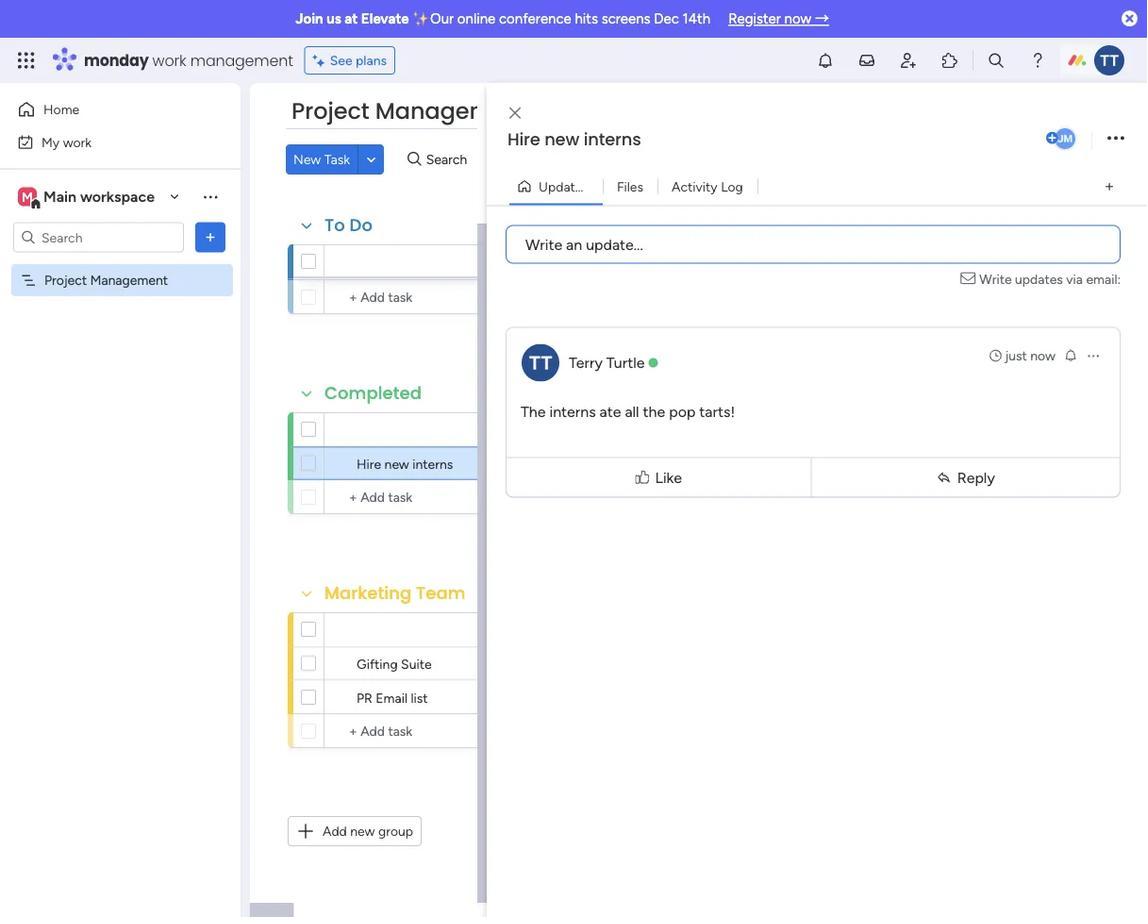 Task type: describe. For each thing, give the bounding box(es) containing it.
reply
[[958, 469, 996, 487]]

work for my
[[63, 134, 92, 150]]

add new group
[[323, 824, 413, 840]]

new inside field
[[545, 127, 580, 151]]

reply button
[[816, 462, 1117, 493]]

activity log button
[[658, 171, 758, 202]]

Completed field
[[320, 381, 427, 406]]

main workspace
[[43, 188, 155, 206]]

workspace selection element
[[18, 185, 158, 210]]

via
[[1067, 271, 1084, 287]]

management
[[190, 50, 293, 71]]

dapulse drag 2 image
[[490, 479, 496, 501]]

invite members image
[[899, 51, 918, 70]]

close image
[[510, 106, 521, 120]]

turtle
[[607, 354, 645, 372]]

main
[[43, 188, 77, 206]]

at
[[345, 10, 358, 27]]

1 vertical spatial new
[[385, 456, 409, 472]]

the
[[521, 403, 546, 421]]

write for write updates via email:
[[980, 271, 1012, 287]]

interns inside field
[[584, 127, 642, 151]]

the interns ate all the pop tarts!
[[521, 403, 735, 421]]

group
[[378, 824, 413, 840]]

list
[[411, 690, 428, 706]]

our
[[430, 10, 454, 27]]

updates / 1
[[539, 178, 606, 194]]

1
[[601, 178, 606, 194]]

just now link
[[989, 346, 1056, 365]]

hire new interns inside field
[[508, 127, 642, 151]]

terry turtle link
[[569, 354, 645, 372]]

do
[[350, 213, 373, 237]]

workspace
[[80, 188, 155, 206]]

1 vertical spatial hire
[[357, 456, 381, 472]]

project inside field
[[292, 95, 370, 127]]

add view image
[[1106, 180, 1114, 193]]

work for monday
[[152, 50, 186, 71]]

files button
[[603, 171, 658, 202]]

pop
[[669, 403, 696, 421]]

2 vertical spatial interns
[[413, 456, 453, 472]]

plans
[[356, 52, 387, 68]]

hire inside field
[[508, 127, 541, 151]]

search everything image
[[987, 51, 1006, 70]]

write an update... button
[[506, 225, 1121, 264]]

/
[[592, 178, 597, 194]]

elevate
[[361, 10, 409, 27]]

home button
[[11, 94, 203, 125]]

dapulse addbtn image
[[1047, 132, 1059, 144]]

dec
[[654, 10, 679, 27]]

✨
[[413, 10, 427, 27]]

my work
[[42, 134, 92, 150]]

us
[[327, 10, 341, 27]]

write for write an update...
[[526, 235, 563, 253]]

terry turtle image
[[1095, 45, 1125, 76]]

gifting
[[357, 656, 398, 672]]

marketing
[[325, 581, 412, 605]]

like button
[[511, 449, 807, 506]]

new task
[[294, 151, 350, 168]]

team
[[416, 581, 466, 605]]

completed
[[325, 381, 422, 405]]

project management inside field
[[292, 95, 530, 127]]

1 vertical spatial interns
[[550, 403, 596, 421]]

1 vertical spatial options image
[[1086, 348, 1101, 363]]

register now → link
[[729, 10, 830, 27]]

task
[[324, 151, 350, 168]]

to
[[325, 213, 345, 237]]

→
[[815, 10, 830, 27]]



Task type: vqa. For each thing, say whether or not it's contained in the screenshot.
3rd check circle icon from the bottom of the page
no



Task type: locate. For each thing, give the bounding box(es) containing it.
join
[[296, 10, 323, 27]]

to do
[[325, 213, 373, 237]]

1 horizontal spatial project
[[292, 95, 370, 127]]

gifting suite
[[357, 656, 432, 672]]

1 horizontal spatial options image
[[1086, 348, 1101, 363]]

my
[[42, 134, 60, 150]]

now for just
[[1031, 348, 1056, 364]]

log
[[721, 178, 744, 194]]

monday work management
[[84, 50, 293, 71]]

option
[[0, 263, 241, 267]]

0 horizontal spatial new
[[350, 824, 375, 840]]

hire new interns
[[508, 127, 642, 151], [357, 456, 453, 472]]

add
[[323, 824, 347, 840]]

write inside write an update... button
[[526, 235, 563, 253]]

join us at elevate ✨ our online conference hits screens dec 14th
[[296, 10, 711, 27]]

tarts!
[[700, 403, 735, 421]]

email:
[[1087, 271, 1121, 287]]

activity log
[[672, 178, 744, 194]]

1 horizontal spatial project management
[[292, 95, 530, 127]]

0 horizontal spatial write
[[526, 235, 563, 253]]

write an update...
[[526, 235, 643, 253]]

0 vertical spatial now
[[785, 10, 812, 27]]

project down search in workspace field on the top of the page
[[44, 272, 87, 288]]

write
[[526, 235, 563, 253], [980, 271, 1012, 287]]

project management down search in workspace field on the top of the page
[[44, 272, 168, 288]]

m
[[22, 189, 33, 205]]

hire down close image
[[508, 127, 541, 151]]

project management list box
[[0, 261, 241, 551]]

now
[[785, 10, 812, 27], [1031, 348, 1056, 364]]

interns left the ate
[[550, 403, 596, 421]]

v2 search image
[[408, 149, 422, 170]]

write left an
[[526, 235, 563, 253]]

0 horizontal spatial options image
[[201, 228, 220, 247]]

1 horizontal spatial management
[[375, 95, 530, 127]]

project management up v2 search icon
[[292, 95, 530, 127]]

inbox image
[[858, 51, 877, 70]]

just
[[1006, 348, 1028, 364]]

ate
[[600, 403, 621, 421]]

pr
[[357, 690, 373, 706]]

suite
[[401, 656, 432, 672]]

management
[[375, 95, 530, 127], [90, 272, 168, 288]]

project management inside list box
[[44, 272, 168, 288]]

options image right reminder image
[[1086, 348, 1101, 363]]

register now →
[[729, 10, 830, 27]]

0 vertical spatial management
[[375, 95, 530, 127]]

now left →
[[785, 10, 812, 27]]

hire new interns down completed field
[[357, 456, 453, 472]]

1 horizontal spatial write
[[980, 271, 1012, 287]]

0 horizontal spatial now
[[785, 10, 812, 27]]

1 horizontal spatial now
[[1031, 348, 1056, 364]]

jeremy miller image
[[1053, 126, 1078, 151]]

management down search in workspace field on the top of the page
[[90, 272, 168, 288]]

all
[[625, 403, 640, 421]]

project up task
[[292, 95, 370, 127]]

1 horizontal spatial hire
[[508, 127, 541, 151]]

my work button
[[11, 127, 203, 157]]

see
[[330, 52, 353, 68]]

Project Management field
[[287, 95, 535, 127]]

Search in workspace field
[[40, 227, 158, 248]]

new inside button
[[350, 824, 375, 840]]

0 horizontal spatial hire new interns
[[357, 456, 453, 472]]

new right add
[[350, 824, 375, 840]]

interns down completed field
[[413, 456, 453, 472]]

add new group button
[[288, 816, 422, 847]]

project
[[292, 95, 370, 127], [44, 272, 87, 288]]

activity
[[672, 178, 718, 194]]

1 vertical spatial write
[[980, 271, 1012, 287]]

management inside field
[[375, 95, 530, 127]]

hire new interns up updates / 1
[[508, 127, 642, 151]]

update...
[[586, 235, 643, 253]]

pr email list
[[357, 690, 428, 706]]

options image down workspace options image on the top left
[[201, 228, 220, 247]]

0 vertical spatial write
[[526, 235, 563, 253]]

the
[[643, 403, 666, 421]]

register
[[729, 10, 781, 27]]

0 horizontal spatial work
[[63, 134, 92, 150]]

now inside 'link'
[[1031, 348, 1056, 364]]

work right my
[[63, 134, 92, 150]]

1 vertical spatial work
[[63, 134, 92, 150]]

now for register
[[785, 10, 812, 27]]

terry turtle
[[569, 354, 645, 372]]

interns up 1
[[584, 127, 642, 151]]

Hire new interns field
[[503, 127, 1043, 152]]

1 horizontal spatial new
[[385, 456, 409, 472]]

files
[[617, 178, 644, 194]]

1 vertical spatial project
[[44, 272, 87, 288]]

14th
[[683, 10, 711, 27]]

workspace image
[[18, 186, 37, 207]]

screens
[[602, 10, 651, 27]]

0 vertical spatial hire
[[508, 127, 541, 151]]

home
[[43, 101, 79, 118]]

notifications image
[[816, 51, 835, 70]]

1 vertical spatial now
[[1031, 348, 1056, 364]]

Search field
[[422, 146, 478, 173]]

help image
[[1029, 51, 1048, 70]]

select product image
[[17, 51, 36, 70]]

updates / 1 button
[[510, 171, 606, 202]]

Marketing Team field
[[320, 581, 471, 606]]

new
[[294, 151, 321, 168]]

0 horizontal spatial management
[[90, 272, 168, 288]]

like
[[656, 469, 682, 487]]

0 vertical spatial work
[[152, 50, 186, 71]]

1 vertical spatial hire new interns
[[357, 456, 453, 472]]

reminder image
[[1064, 348, 1079, 363]]

envelope o image
[[961, 269, 980, 289]]

work inside button
[[63, 134, 92, 150]]

1 vertical spatial project management
[[44, 272, 168, 288]]

apps image
[[941, 51, 960, 70]]

email
[[376, 690, 408, 706]]

work
[[152, 50, 186, 71], [63, 134, 92, 150]]

management inside list box
[[90, 272, 168, 288]]

hire down completed field
[[357, 456, 381, 472]]

0 vertical spatial project
[[292, 95, 370, 127]]

hits
[[575, 10, 598, 27]]

online
[[458, 10, 496, 27]]

monday
[[84, 50, 149, 71]]

now right just
[[1031, 348, 1056, 364]]

new task button
[[286, 144, 358, 175]]

angle down image
[[367, 152, 376, 167]]

hire
[[508, 127, 541, 151], [357, 456, 381, 472]]

0 vertical spatial new
[[545, 127, 580, 151]]

marketing team
[[325, 581, 466, 605]]

0 vertical spatial hire new interns
[[508, 127, 642, 151]]

project management
[[292, 95, 530, 127], [44, 272, 168, 288]]

see plans button
[[305, 46, 396, 75]]

2 horizontal spatial new
[[545, 127, 580, 151]]

conference
[[499, 10, 572, 27]]

write updates via email:
[[980, 271, 1121, 287]]

options image
[[1108, 126, 1125, 151]]

1 vertical spatial management
[[90, 272, 168, 288]]

options image
[[201, 228, 220, 247], [1086, 348, 1101, 363]]

0 horizontal spatial project
[[44, 272, 87, 288]]

work right the "monday" in the left of the page
[[152, 50, 186, 71]]

To Do field
[[320, 213, 378, 238]]

0 vertical spatial options image
[[201, 228, 220, 247]]

updates
[[1016, 271, 1064, 287]]

management up search field
[[375, 95, 530, 127]]

interns
[[584, 127, 642, 151], [550, 403, 596, 421], [413, 456, 453, 472]]

project inside list box
[[44, 272, 87, 288]]

write left updates
[[980, 271, 1012, 287]]

0 vertical spatial project management
[[292, 95, 530, 127]]

workspace options image
[[201, 187, 220, 206]]

new
[[545, 127, 580, 151], [385, 456, 409, 472], [350, 824, 375, 840]]

see plans
[[330, 52, 387, 68]]

2 vertical spatial new
[[350, 824, 375, 840]]

1 horizontal spatial hire new interns
[[508, 127, 642, 151]]

0 horizontal spatial hire
[[357, 456, 381, 472]]

0 vertical spatial interns
[[584, 127, 642, 151]]

updates
[[539, 178, 589, 194]]

new down completed field
[[385, 456, 409, 472]]

1 horizontal spatial work
[[152, 50, 186, 71]]

0 horizontal spatial project management
[[44, 272, 168, 288]]

terry
[[569, 354, 603, 372]]

just now
[[1006, 348, 1056, 364]]

an
[[566, 235, 583, 253]]

new up "updates"
[[545, 127, 580, 151]]



